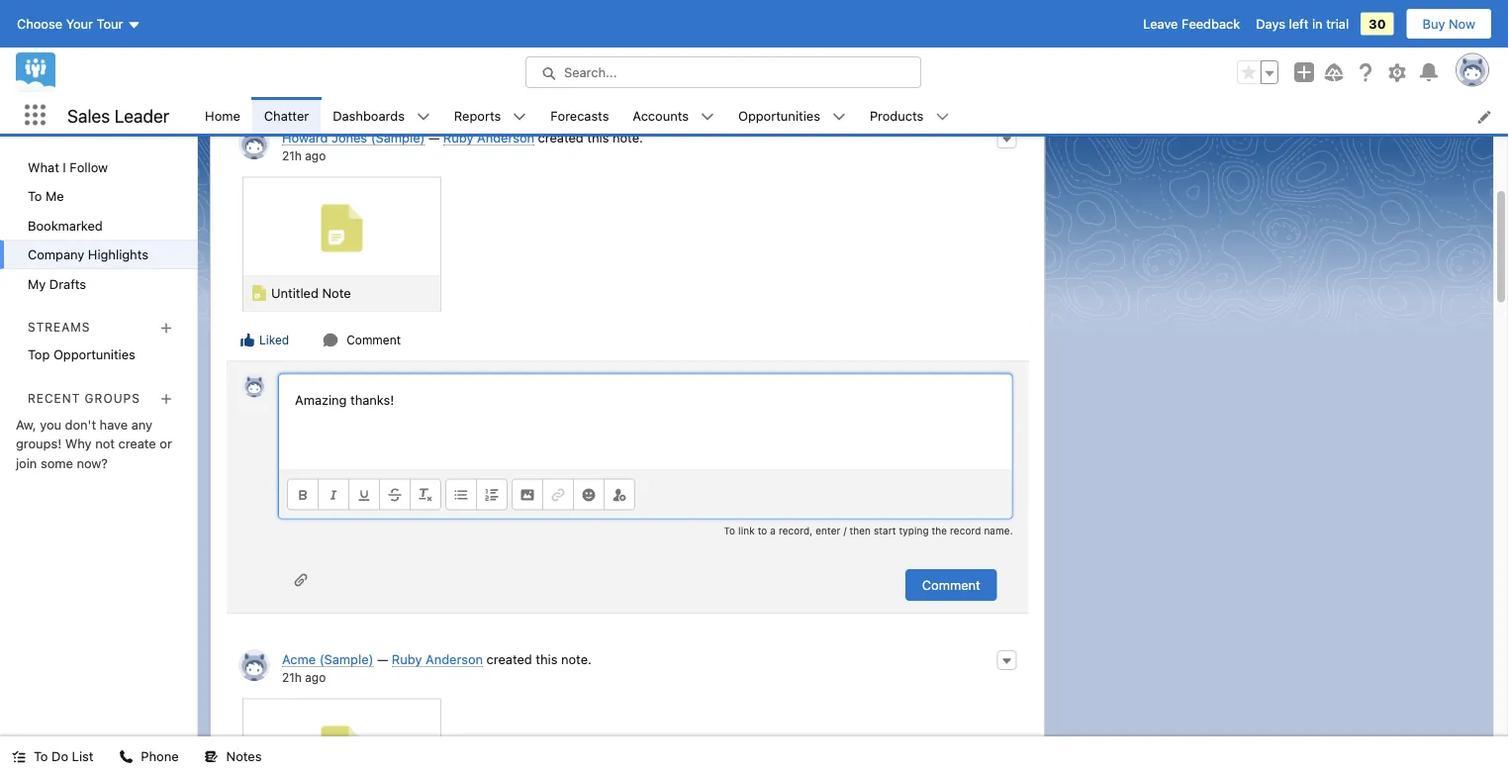 Task type: describe. For each thing, give the bounding box(es) containing it.
now?
[[77, 456, 108, 470]]

leave feedback
[[1144, 16, 1241, 31]]

reports
[[454, 108, 501, 123]]

dashboards link
[[321, 97, 417, 134]]

aw, you don't have any groups!
[[16, 417, 153, 451]]

jones
[[332, 130, 367, 145]]

opportunities list item
[[727, 97, 858, 134]]

enter
[[816, 525, 841, 536]]

don't
[[65, 417, 96, 432]]

not
[[95, 436, 115, 451]]

anderson inside the 'howard jones (sample) — ruby anderson created this note. 21h ago'
[[477, 130, 535, 145]]

— inside the 'howard jones (sample) — ruby anderson created this note. 21h ago'
[[429, 130, 440, 145]]

ruby anderson link for ruby
[[443, 130, 535, 146]]

phone
[[141, 749, 179, 764]]

search... button
[[526, 56, 922, 88]]

trial
[[1327, 16, 1350, 31]]

ruby anderson link for anderson
[[392, 651, 483, 667]]

sales leader
[[67, 105, 169, 126]]

Amazing thanks! text field
[[279, 375, 1013, 470]]

ruby anderson image for to link to a record, enter / then start typing the record name.
[[243, 374, 266, 398]]

products
[[870, 108, 924, 123]]

groups
[[85, 391, 140, 405]]

21h ago link for howard
[[282, 149, 326, 163]]

top opportunities link
[[0, 340, 197, 369]]

liked button
[[239, 331, 290, 349]]

now
[[1450, 16, 1476, 31]]

ruby anderson, 21h ago element containing howard jones (sample)
[[227, 116, 1029, 361]]

to link to a record, enter / then start typing the record name.
[[724, 525, 1014, 536]]

note. inside acme (sample) — ruby anderson created this note. 21h ago
[[561, 651, 592, 666]]

choose
[[17, 16, 62, 31]]

leave feedback link
[[1144, 16, 1241, 31]]

record
[[951, 525, 982, 536]]

chatter link
[[252, 97, 321, 134]]

home link
[[193, 97, 252, 134]]

leave
[[1144, 16, 1179, 31]]

left
[[1290, 16, 1309, 31]]

0 horizontal spatial opportunities
[[53, 347, 136, 362]]

acme (sample) link
[[282, 651, 374, 667]]

me
[[46, 189, 64, 203]]

search...
[[564, 65, 617, 80]]

your
[[66, 16, 93, 31]]

to for to do list
[[34, 749, 48, 764]]

company highlights link
[[0, 240, 197, 269]]

21h inside acme (sample) — ruby anderson created this note. 21h ago
[[282, 671, 302, 685]]

acme
[[282, 651, 316, 666]]

start
[[874, 525, 896, 536]]

dashboards
[[333, 108, 405, 123]]

or
[[160, 436, 172, 451]]

note
[[322, 285, 351, 300]]

a
[[771, 525, 776, 536]]

choose your tour button
[[16, 8, 142, 40]]

follow
[[70, 159, 108, 174]]

the
[[932, 525, 948, 536]]

bookmarked
[[28, 218, 103, 233]]

this inside acme (sample) — ruby anderson created this note. 21h ago
[[536, 651, 558, 666]]

accounts list item
[[621, 97, 727, 134]]

create
[[118, 436, 156, 451]]

text default image inside opportunities list item
[[833, 110, 846, 124]]

top
[[28, 347, 50, 362]]

ruby anderson image for —
[[239, 650, 270, 681]]

opportunities link
[[727, 97, 833, 134]]

chatter
[[264, 108, 309, 123]]

format text element
[[287, 479, 442, 510]]

untitled
[[271, 285, 319, 300]]

join
[[16, 456, 37, 470]]

buy now
[[1423, 16, 1476, 31]]

i
[[63, 159, 66, 174]]

to me link
[[0, 182, 197, 211]]

groups!
[[16, 436, 62, 451]]

any
[[131, 417, 153, 432]]

anderson inside acme (sample) — ruby anderson created this note. 21h ago
[[426, 651, 483, 666]]

reports list item
[[442, 97, 539, 134]]

company highlights
[[28, 247, 148, 262]]

what i follow link
[[0, 152, 197, 182]]

forecasts link
[[539, 97, 621, 134]]

choose your tour
[[17, 16, 123, 31]]

untitled note
[[271, 285, 351, 300]]

products list item
[[858, 97, 962, 134]]

howard jones (sample) link
[[282, 130, 425, 146]]

text default image inside dashboards 'list item'
[[417, 110, 431, 124]]

days left in trial
[[1257, 16, 1350, 31]]

my drafts
[[28, 276, 86, 291]]

my drafts link
[[0, 269, 197, 299]]



Task type: vqa. For each thing, say whether or not it's contained in the screenshot.
Recent
yes



Task type: locate. For each thing, give the bounding box(es) containing it.
(sample) inside acme (sample) — ruby anderson created this note. 21h ago
[[319, 651, 374, 666]]

text default image left products link on the top
[[833, 110, 846, 124]]

text default image inside phone button
[[119, 750, 133, 764]]

comment button down note
[[322, 331, 402, 349]]

text default image left do
[[12, 750, 26, 764]]

0 horizontal spatial comment button
[[322, 331, 402, 349]]

1 vertical spatial comment
[[923, 578, 981, 593]]

1 vertical spatial (sample)
[[319, 651, 374, 666]]

1 vertical spatial this
[[536, 651, 558, 666]]

list containing home
[[193, 97, 1509, 134]]

opportunities
[[739, 108, 821, 123], [53, 347, 136, 362]]

ago inside acme (sample) — ruby anderson created this note. 21h ago
[[305, 671, 326, 685]]

anderson
[[477, 130, 535, 145], [426, 651, 483, 666]]

text default image inside the to do list button
[[12, 750, 26, 764]]

text default image left liked
[[240, 332, 255, 348]]

created inside acme (sample) — ruby anderson created this note. 21h ago
[[487, 651, 532, 666]]

ruby
[[443, 130, 474, 145], [392, 651, 422, 666]]

0 vertical spatial note.
[[613, 130, 643, 145]]

ruby right the acme (sample) link at the left of the page
[[392, 651, 422, 666]]

21h ago link for acme
[[282, 671, 326, 685]]

0 vertical spatial created
[[538, 130, 584, 145]]

streams link
[[28, 320, 91, 334]]

0 vertical spatial 21h
[[282, 149, 302, 163]]

accounts
[[633, 108, 689, 123]]

text default image inside the reports list item
[[513, 110, 527, 124]]

ruby anderson link
[[443, 130, 535, 146], [392, 651, 483, 667]]

0 vertical spatial ruby anderson link
[[443, 130, 535, 146]]

text default image inside notes button
[[205, 750, 218, 764]]

recent groups link
[[28, 391, 140, 405]]

0 vertical spatial ruby anderson image
[[243, 374, 266, 398]]

company
[[28, 247, 84, 262]]

1 horizontal spatial ruby
[[443, 130, 474, 145]]

21h ago link
[[282, 149, 326, 163], [282, 671, 326, 685]]

opportunities down streams link
[[53, 347, 136, 362]]

comment button
[[322, 331, 402, 349], [906, 569, 998, 601]]

to for to link to a record, enter / then start typing the record name.
[[724, 525, 736, 536]]

bookmarked link
[[0, 211, 197, 240]]

1 horizontal spatial —
[[429, 130, 440, 145]]

do
[[52, 749, 68, 764]]

1 text default image from the left
[[513, 110, 527, 124]]

dashboards list item
[[321, 97, 442, 134]]

text default image up the 'howard jones (sample) — ruby anderson created this note. 21h ago'
[[417, 110, 431, 124]]

1 horizontal spatial comment button
[[906, 569, 998, 601]]

21h down howard on the top
[[282, 149, 302, 163]]

to
[[758, 525, 768, 536]]

1 ruby anderson, 21h ago element from the top
[[227, 116, 1029, 361]]

record,
[[779, 525, 813, 536]]

1 horizontal spatial comment
[[923, 578, 981, 593]]

ruby anderson image left acme on the left bottom of the page
[[239, 650, 270, 681]]

1 vertical spatial note.
[[561, 651, 592, 666]]

text default image for reports
[[513, 110, 527, 124]]

0 horizontal spatial created
[[487, 651, 532, 666]]

21h
[[282, 149, 302, 163], [282, 671, 302, 685]]

— inside acme (sample) — ruby anderson created this note. 21h ago
[[377, 651, 388, 666]]

some
[[41, 456, 73, 470]]

tour
[[97, 16, 123, 31]]

0 vertical spatial —
[[429, 130, 440, 145]]

(sample) right acme on the left bottom of the page
[[319, 651, 374, 666]]

ruby inside the 'howard jones (sample) — ruby anderson created this note. 21h ago'
[[443, 130, 474, 145]]

align text element
[[446, 479, 508, 510]]

2 21h ago link from the top
[[282, 671, 326, 685]]

amazing thanks!
[[295, 393, 394, 407]]

0 vertical spatial comment
[[347, 333, 401, 347]]

toolbar
[[279, 470, 1013, 518]]

1 vertical spatial created
[[487, 651, 532, 666]]

0 horizontal spatial ruby
[[392, 651, 422, 666]]

amazing
[[295, 393, 347, 407]]

(sample) down dashboards
[[371, 130, 425, 145]]

1 ago from the top
[[305, 149, 326, 163]]

0 horizontal spatial —
[[377, 651, 388, 666]]

notes button
[[193, 737, 274, 776]]

created inside the 'howard jones (sample) — ruby anderson created this note. 21h ago'
[[538, 130, 584, 145]]

text default image inside accounts list item
[[701, 110, 715, 124]]

phone button
[[107, 737, 191, 776]]

text default image
[[417, 110, 431, 124], [701, 110, 715, 124], [833, 110, 846, 124], [240, 332, 255, 348], [323, 332, 339, 348], [12, 750, 26, 764], [119, 750, 133, 764], [205, 750, 218, 764]]

1 vertical spatial ruby anderson link
[[392, 651, 483, 667]]

my
[[28, 276, 46, 291]]

21h ago link down howard on the top
[[282, 149, 326, 163]]

1 vertical spatial ago
[[305, 671, 326, 685]]

0 vertical spatial to
[[28, 189, 42, 203]]

—
[[429, 130, 440, 145], [377, 651, 388, 666]]

to me
[[28, 189, 64, 203]]

comment up thanks!
[[347, 333, 401, 347]]

0 vertical spatial (sample)
[[371, 130, 425, 145]]

(sample)
[[371, 130, 425, 145], [319, 651, 374, 666]]

text default image left notes
[[205, 750, 218, 764]]

name.
[[984, 525, 1014, 536]]

to left link
[[724, 525, 736, 536]]

howard jones (sample) — ruby anderson created this note. 21h ago
[[282, 130, 643, 163]]

21h down acme on the left bottom of the page
[[282, 671, 302, 685]]

0 vertical spatial this
[[587, 130, 609, 145]]

to do list
[[34, 749, 93, 764]]

what i follow
[[28, 159, 108, 174]]

what
[[28, 159, 59, 174]]

leader
[[115, 105, 169, 126]]

then
[[850, 525, 871, 536]]

2 21h from the top
[[282, 671, 302, 685]]

1 vertical spatial to
[[724, 525, 736, 536]]

ruby anderson, 21h ago element
[[227, 116, 1029, 361], [227, 638, 1029, 776]]

opportunities inside list item
[[739, 108, 821, 123]]

note.
[[613, 130, 643, 145], [561, 651, 592, 666]]

text default image inside 'liked' button
[[240, 332, 255, 348]]

drafts
[[49, 276, 86, 291]]

sales
[[67, 105, 110, 126]]

recent
[[28, 391, 80, 405]]

1 vertical spatial comment button
[[906, 569, 998, 601]]

1 vertical spatial anderson
[[426, 651, 483, 666]]

text default image left phone
[[119, 750, 133, 764]]

ruby anderson image down 'liked' button
[[243, 374, 266, 398]]

ruby anderson, 21h ago element containing acme (sample)
[[227, 638, 1029, 776]]

comment down the
[[923, 578, 981, 593]]

0 vertical spatial ago
[[305, 149, 326, 163]]

typing
[[899, 525, 929, 536]]

21h inside the 'howard jones (sample) — ruby anderson created this note. 21h ago'
[[282, 149, 302, 163]]

ruby inside acme (sample) — ruby anderson created this note. 21h ago
[[392, 651, 422, 666]]

you
[[40, 417, 61, 432]]

text default image right the reports
[[513, 110, 527, 124]]

ruby anderson image
[[239, 128, 270, 159]]

1 horizontal spatial opportunities
[[739, 108, 821, 123]]

howard
[[282, 130, 328, 145]]

2 ago from the top
[[305, 671, 326, 685]]

ruby down the reports
[[443, 130, 474, 145]]

streams
[[28, 320, 91, 334]]

highlights
[[88, 247, 148, 262]]

ago down howard on the top
[[305, 149, 326, 163]]

1 horizontal spatial created
[[538, 130, 584, 145]]

1 vertical spatial ruby anderson, 21h ago element
[[227, 638, 1029, 776]]

ruby anderson image
[[243, 374, 266, 398], [239, 650, 270, 681]]

buy
[[1423, 16, 1446, 31]]

2 vertical spatial to
[[34, 749, 48, 764]]

link
[[739, 525, 755, 536]]

ago inside the 'howard jones (sample) — ruby anderson created this note. 21h ago'
[[305, 149, 326, 163]]

ago down the acme (sample) link at the left of the page
[[305, 671, 326, 685]]

1 horizontal spatial this
[[587, 130, 609, 145]]

1 21h ago link from the top
[[282, 149, 326, 163]]

opportunities down search... button
[[739, 108, 821, 123]]

2 ruby anderson, 21h ago element from the top
[[227, 638, 1029, 776]]

0 horizontal spatial comment
[[347, 333, 401, 347]]

note. inside the 'howard jones (sample) — ruby anderson created this note. 21h ago'
[[613, 130, 643, 145]]

this
[[587, 130, 609, 145], [536, 651, 558, 666]]

30
[[1369, 16, 1387, 31]]

reports link
[[442, 97, 513, 134]]

0 vertical spatial comment button
[[322, 331, 402, 349]]

0 horizontal spatial note.
[[561, 651, 592, 666]]

0 vertical spatial anderson
[[477, 130, 535, 145]]

text default image inside the products list item
[[936, 110, 950, 124]]

(sample) inside the 'howard jones (sample) — ruby anderson created this note. 21h ago'
[[371, 130, 425, 145]]

buy now button
[[1406, 8, 1493, 40]]

text default image right "products"
[[936, 110, 950, 124]]

insert content element
[[512, 479, 636, 510]]

21h ago link down acme on the left bottom of the page
[[282, 671, 326, 685]]

comment button down the
[[906, 569, 998, 601]]

this inside the 'howard jones (sample) — ruby anderson created this note. 21h ago'
[[587, 130, 609, 145]]

1 vertical spatial 21h
[[282, 671, 302, 685]]

text default image down note
[[323, 332, 339, 348]]

0 vertical spatial ruby anderson, 21h ago element
[[227, 116, 1029, 361]]

feedback
[[1182, 16, 1241, 31]]

0 vertical spatial ruby
[[443, 130, 474, 145]]

1 vertical spatial ruby
[[392, 651, 422, 666]]

in
[[1313, 16, 1323, 31]]

1 horizontal spatial text default image
[[936, 110, 950, 124]]

accounts link
[[621, 97, 701, 134]]

text default image for products
[[936, 110, 950, 124]]

— left reports link in the top left of the page
[[429, 130, 440, 145]]

1 21h from the top
[[282, 149, 302, 163]]

acme (sample) — ruby anderson created this note. 21h ago
[[282, 651, 592, 685]]

0 horizontal spatial this
[[536, 651, 558, 666]]

1 vertical spatial —
[[377, 651, 388, 666]]

1 vertical spatial ruby anderson image
[[239, 650, 270, 681]]

why
[[65, 436, 92, 451]]

to inside button
[[34, 749, 48, 764]]

to
[[28, 189, 42, 203], [724, 525, 736, 536], [34, 749, 48, 764]]

1 vertical spatial opportunities
[[53, 347, 136, 362]]

aw,
[[16, 417, 36, 432]]

2 text default image from the left
[[936, 110, 950, 124]]

group
[[1238, 60, 1279, 84]]

0 vertical spatial opportunities
[[739, 108, 821, 123]]

/
[[844, 525, 847, 536]]

products link
[[858, 97, 936, 134]]

thanks!
[[351, 393, 394, 407]]

— right the acme (sample) link at the left of the page
[[377, 651, 388, 666]]

comment
[[347, 333, 401, 347], [923, 578, 981, 593]]

to for to me
[[28, 189, 42, 203]]

list
[[193, 97, 1509, 134]]

comment button inside the 'ruby anderson, 21h ago' element
[[322, 331, 402, 349]]

days
[[1257, 16, 1286, 31]]

0 horizontal spatial text default image
[[513, 110, 527, 124]]

to left do
[[34, 749, 48, 764]]

text default image
[[513, 110, 527, 124], [936, 110, 950, 124]]

ago
[[305, 149, 326, 163], [305, 671, 326, 685]]

to left me
[[28, 189, 42, 203]]

1 vertical spatial 21h ago link
[[282, 671, 326, 685]]

to do list button
[[0, 737, 105, 776]]

liked
[[259, 333, 289, 347]]

top opportunities
[[28, 347, 136, 362]]

text default image right accounts
[[701, 110, 715, 124]]

1 horizontal spatial note.
[[613, 130, 643, 145]]

0 vertical spatial 21h ago link
[[282, 149, 326, 163]]



